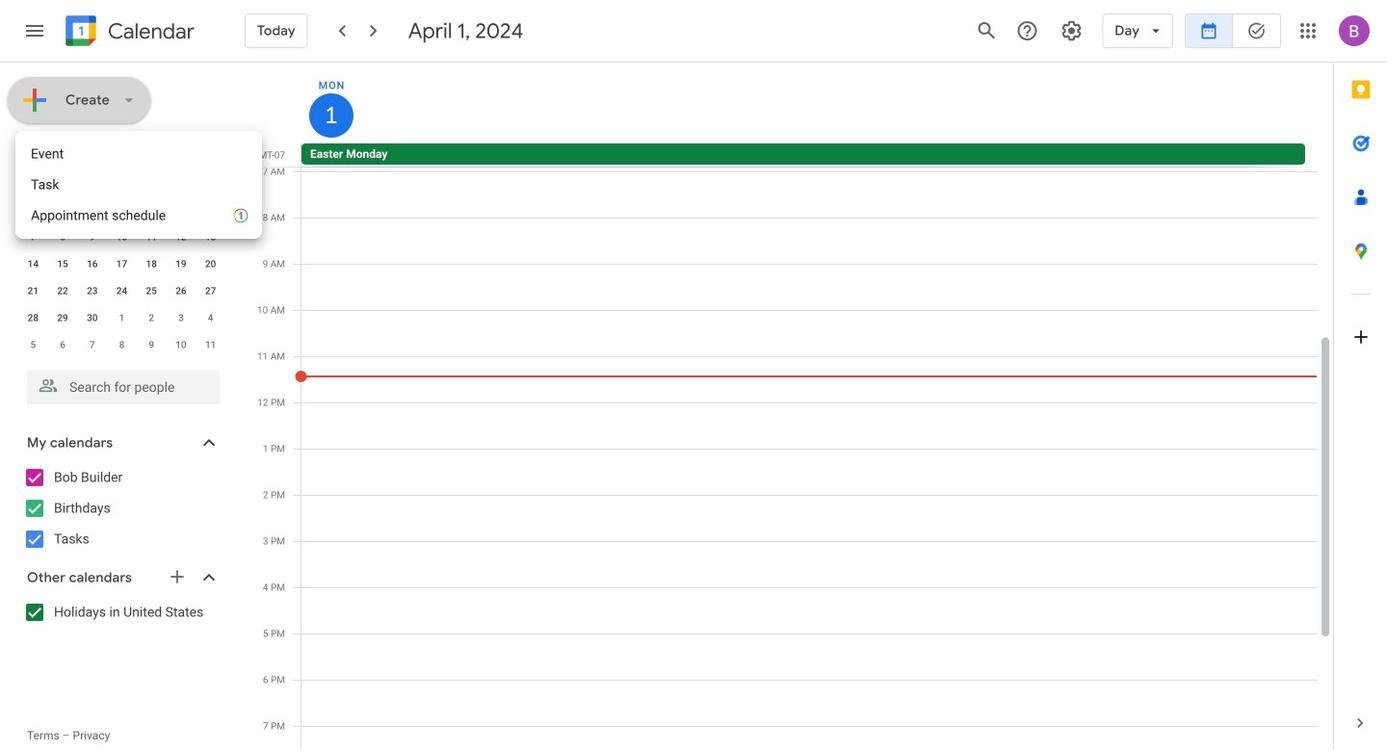 Task type: describe. For each thing, give the bounding box(es) containing it.
7 element
[[22, 225, 45, 249]]

may 5 element
[[22, 333, 45, 356]]

may 3 element
[[169, 306, 193, 330]]

10 element
[[110, 225, 133, 249]]

16 element
[[81, 252, 104, 276]]

2 element
[[81, 198, 104, 222]]

15 element
[[51, 252, 74, 276]]

12 element
[[169, 225, 193, 249]]

may 10 element
[[169, 333, 193, 356]]

20 element
[[199, 252, 222, 276]]

22 element
[[51, 279, 74, 303]]

19 element
[[169, 252, 193, 276]]

heading inside the 'calendar' element
[[104, 20, 195, 43]]

march 31 element
[[22, 198, 45, 222]]

may 9 element
[[140, 333, 163, 356]]

26 element
[[169, 279, 193, 303]]

my calendars list
[[4, 462, 239, 555]]

settings menu image
[[1060, 19, 1083, 42]]

may 4 element
[[199, 306, 222, 330]]

may 2 element
[[140, 306, 163, 330]]

add other calendars image
[[168, 567, 187, 587]]

2 cell from the left
[[166, 197, 196, 224]]

27 element
[[199, 279, 222, 303]]

april 2024 grid
[[18, 170, 225, 358]]

9 element
[[81, 225, 104, 249]]

8 element
[[51, 225, 74, 249]]

29 element
[[51, 306, 74, 330]]

monday, april 1, today element
[[309, 93, 354, 138]]



Task type: locate. For each thing, give the bounding box(es) containing it.
14 element
[[22, 252, 45, 276]]

heading
[[104, 20, 195, 43]]

1, today element
[[51, 198, 74, 222]]

13 element
[[199, 225, 222, 249]]

0 horizontal spatial cell
[[48, 197, 77, 224]]

3 element
[[110, 198, 133, 222]]

4 element
[[140, 198, 163, 222]]

grid
[[247, 63, 1333, 751]]

18 element
[[140, 252, 163, 276]]

may 8 element
[[110, 333, 133, 356]]

23 element
[[81, 279, 104, 303]]

cell
[[48, 197, 77, 224], [166, 197, 196, 224]]

1 cell from the left
[[48, 197, 77, 224]]

cell up "12" element
[[166, 197, 196, 224]]

may 1 element
[[110, 306, 133, 330]]

may 7 element
[[81, 333, 104, 356]]

main drawer image
[[23, 19, 46, 42]]

Search for people text field
[[39, 370, 208, 405]]

21 element
[[22, 279, 45, 303]]

row group
[[18, 197, 225, 358]]

calendar element
[[62, 12, 195, 54]]

None search field
[[0, 362, 239, 405]]

28 element
[[22, 306, 45, 330]]

24 element
[[110, 279, 133, 303]]

11 element
[[140, 225, 163, 249]]

1 horizontal spatial cell
[[166, 197, 196, 224]]

30 element
[[81, 306, 104, 330]]

25 element
[[140, 279, 163, 303]]

17 element
[[110, 252, 133, 276]]

row
[[293, 144, 1333, 167], [18, 170, 225, 197], [18, 197, 225, 224], [18, 224, 225, 251], [18, 251, 225, 277], [18, 277, 225, 304], [18, 304, 225, 331], [18, 331, 225, 358]]

may 11 element
[[199, 333, 222, 356]]

cell up 8 element
[[48, 197, 77, 224]]

tab list
[[1334, 63, 1387, 697]]

may 6 element
[[51, 333, 74, 356]]



Task type: vqa. For each thing, say whether or not it's contained in the screenshot.
THE TASKS SIDEBAR image
no



